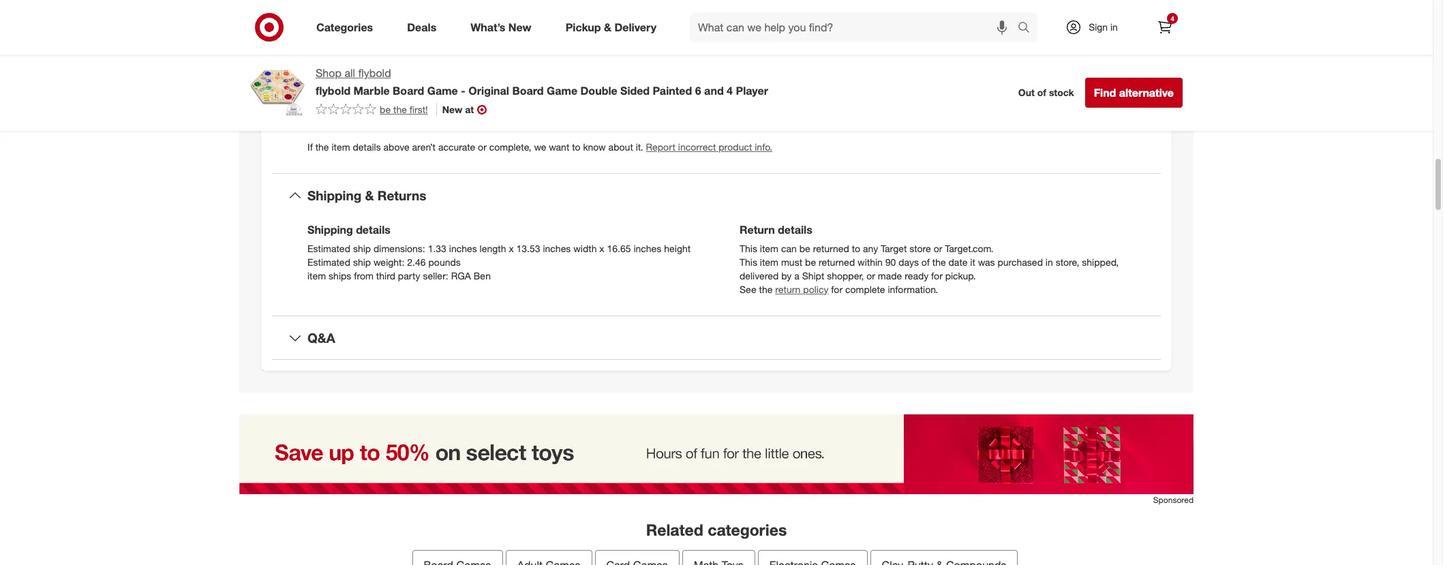 Task type: vqa. For each thing, say whether or not it's contained in the screenshot.
'PURINA FANCY FEAST PURELY CHICKEN, TUNA & SALMON MEATY CAT TREATS - 1.06OZ/10CT VARIETY PACK' Image
no



Task type: describe. For each thing, give the bounding box(es) containing it.
q&a
[[307, 330, 335, 345]]

third
[[376, 270, 395, 281]]

solely
[[463, 97, 488, 109]]

within
[[858, 256, 883, 268]]

1 horizontal spatial for
[[931, 270, 943, 281]]

item left can
[[760, 242, 779, 254]]

the down delivered
[[759, 283, 773, 295]]

plus™
[[528, 65, 552, 76]]

2 inches from the left
[[543, 242, 571, 254]]

item up delivered
[[760, 256, 779, 268]]

find alternative
[[1094, 86, 1174, 100]]

presented.
[[571, 97, 616, 109]]

original
[[469, 84, 509, 97]]

in inside return details this item can be returned to any target store or target.com. this item must be returned within 90 days of the date it was purchased in store, shipped, delivered by a shipt shopper, or made ready for pickup. see the return policy for complete information.
[[1046, 256, 1053, 268]]

what's new
[[471, 20, 532, 34]]

0 horizontal spatial new
[[442, 104, 462, 115]]

details inside return details this item can be returned to any target store or target.com. this item must be returned within 90 days of the date it was purchased in store, shipped, delivered by a shipt shopper, or made ready for pickup. see the return policy for complete information.
[[778, 223, 813, 236]]

2 you from the left
[[627, 97, 642, 109]]

must
[[781, 256, 803, 268]]

90
[[885, 256, 896, 268]]

directly
[[1072, 97, 1103, 109]]

the right contact
[[996, 97, 1010, 109]]

3869.
[[463, 111, 487, 123]]

:
[[335, 29, 338, 40]]

1.33
[[428, 242, 447, 254]]

related categories region
[[239, 415, 1194, 565]]

if inside we recommend that you do not rely solely on the information presented. if you have a specific question about this item, you may consult the item's label, contact the manufacturer directly or call target guest services at 1-800-591-3869.
[[619, 97, 624, 109]]

complete,
[[489, 141, 531, 153]]

deals link
[[396, 12, 454, 42]]

store
[[910, 242, 931, 254]]

not inside the above item details were provided by the target plus™ partner. target does not represent or warrant that this information is accurate or complete. on occasion, manufacturers may modify their items and update their labels.
[[642, 65, 656, 76]]

info.
[[755, 141, 773, 153]]

party
[[398, 270, 420, 281]]

alternative
[[1119, 86, 1174, 100]]

item inside the above item details were provided by the target plus™ partner. target does not represent or warrant that this information is accurate or complete. on occasion, manufacturers may modify their items and update their labels.
[[355, 65, 373, 76]]

provided
[[430, 65, 468, 76]]

report
[[646, 141, 676, 153]]

details down services
[[353, 141, 381, 153]]

1 horizontal spatial new
[[509, 20, 532, 34]]

2 x from the left
[[600, 242, 604, 254]]

accurate inside the above item details were provided by the target plus™ partner. target does not represent or warrant that this information is accurate or complete. on occasion, manufacturers may modify their items and update their labels.
[[845, 65, 883, 76]]

6
[[695, 84, 701, 97]]

were
[[407, 65, 427, 76]]

What can we help you find? suggestions appear below search field
[[690, 12, 1021, 42]]

or left complete,
[[478, 141, 487, 153]]

not inside we recommend that you do not rely solely on the information presented. if you have a specific question about this item, you may consult the item's label, contact the manufacturer directly or call target guest services at 1-800-591-3869.
[[429, 97, 443, 109]]

does
[[619, 65, 640, 76]]

4 link
[[1150, 12, 1180, 42]]

call
[[1117, 97, 1131, 109]]

all
[[345, 66, 355, 80]]

sided
[[620, 84, 650, 97]]

search button
[[1012, 12, 1045, 45]]

on
[[490, 97, 501, 109]]

591-
[[444, 111, 463, 123]]

details inside the above item details were provided by the target plus™ partner. target does not represent or warrant that this information is accurate or complete. on occasion, manufacturers may modify their items and update their labels.
[[376, 65, 404, 76]]

the
[[307, 65, 324, 76]]

complete
[[845, 283, 885, 295]]

the right on
[[504, 97, 517, 109]]

pounds
[[428, 256, 461, 268]]

target up double
[[590, 65, 616, 76]]

that inside the above item details were provided by the target plus™ partner. target does not represent or warrant that this information is accurate or complete. on occasion, manufacturers may modify their items and update their labels.
[[748, 65, 765, 76]]

out of stock
[[1018, 87, 1074, 98]]

shipt
[[802, 270, 824, 281]]

pickup & delivery
[[566, 20, 657, 34]]

1 board from the left
[[393, 84, 424, 97]]

categories link
[[305, 12, 390, 42]]

a inside we recommend that you do not rely solely on the information presented. if you have a specific question about this item, you may consult the item's label, contact the manufacturer directly or call target guest services at 1-800-591-3869.
[[667, 97, 673, 109]]

the above item details were provided by the target plus™ partner. target does not represent or warrant that this information is accurate or complete. on occasion, manufacturers may modify their items and update their labels.
[[307, 65, 1136, 90]]

shipping & returns
[[307, 187, 426, 203]]

target left the plus™
[[499, 65, 526, 76]]

we recommend that you do not rely solely on the information presented. if you have a specific question about this item, you may consult the item's label, contact the manufacturer directly or call target guest services at 1-800-591-3869.
[[307, 97, 1131, 123]]

1 estimated from the top
[[307, 242, 350, 254]]

imported
[[340, 29, 380, 40]]

delivered
[[740, 270, 779, 281]]

see
[[740, 283, 757, 295]]

sign
[[1089, 21, 1108, 33]]

shop
[[316, 66, 342, 80]]

item's
[[908, 97, 933, 109]]

have
[[645, 97, 665, 109]]

return policy link
[[775, 283, 829, 295]]

shipping & returns button
[[272, 174, 1161, 217]]

origin : imported
[[307, 29, 380, 40]]

2 board from the left
[[512, 84, 544, 97]]

2 game from the left
[[547, 84, 578, 97]]

be the first! link
[[316, 103, 428, 116]]

0 horizontal spatial to
[[572, 141, 581, 153]]

1-
[[415, 111, 424, 123]]

that inside we recommend that you do not rely solely on the information presented. if you have a specific question about this item, you may consult the item's label, contact the manufacturer directly or call target guest services at 1-800-591-3869.
[[378, 97, 394, 109]]

partner.
[[554, 65, 587, 76]]

or left 'complete.'
[[885, 65, 894, 76]]

new at
[[442, 104, 474, 115]]

this inside the above item details were provided by the target plus™ partner. target does not represent or warrant that this information is accurate or complete. on occasion, manufacturers may modify their items and update their labels.
[[767, 65, 783, 76]]

sign in
[[1089, 21, 1118, 33]]

image of flybold marble board game - original board game double sided painted 6 and 4 player image
[[250, 65, 305, 120]]

advertisement region
[[239, 415, 1194, 495]]

shipping for shipping & returns
[[307, 187, 362, 203]]

and inside the above item details were provided by the target plus™ partner. target does not represent or warrant that this information is accurate or complete. on occasion, manufacturers may modify their items and update their labels.
[[333, 78, 350, 90]]

be the first!
[[380, 104, 428, 115]]

shop all flybold flybold marble board game - original board game double sided painted 6 and 4 player
[[316, 66, 768, 97]]

above inside the above item details were provided by the target plus™ partner. target does not represent or warrant that this information is accurate or complete. on occasion, manufacturers may modify their items and update their labels.
[[326, 65, 352, 76]]

search
[[1012, 22, 1045, 35]]

about inside we recommend that you do not rely solely on the information presented. if you have a specific question about this item, you may consult the item's label, contact the manufacturer directly or call target guest services at 1-800-591-3869.
[[751, 97, 775, 109]]

pickup
[[566, 20, 601, 34]]

return
[[740, 223, 775, 236]]

find alternative button
[[1085, 78, 1183, 108]]

1 inches from the left
[[449, 242, 477, 254]]

find
[[1094, 86, 1116, 100]]

on
[[941, 65, 954, 76]]

painted
[[653, 84, 692, 97]]

0 vertical spatial flybold
[[358, 66, 391, 80]]

ships
[[329, 270, 351, 281]]

from
[[354, 270, 374, 281]]

do
[[415, 97, 426, 109]]

800-
[[424, 111, 444, 123]]

occasion,
[[957, 65, 997, 76]]

information.
[[888, 283, 938, 295]]

return
[[775, 283, 801, 295]]

by inside the above item details were provided by the target plus™ partner. target does not represent or warrant that this information is accurate or complete. on occasion, manufacturers may modify their items and update their labels.
[[470, 65, 481, 76]]

shipping for shipping details estimated ship dimensions: 1.33 inches length x 13.53 inches width x 16.65 inches height estimated ship weight: 2.46 pounds item ships from third party seller: rga ben
[[307, 223, 353, 236]]

q&a button
[[272, 316, 1161, 360]]

ben
[[474, 270, 491, 281]]

ready
[[905, 270, 929, 281]]

the left 'item's'
[[892, 97, 905, 109]]

we
[[534, 141, 546, 153]]

2 this from the top
[[740, 256, 757, 268]]

any
[[863, 242, 878, 254]]



Task type: locate. For each thing, give the bounding box(es) containing it.
or right store at top right
[[934, 242, 942, 254]]

0 horizontal spatial in
[[1046, 256, 1053, 268]]

or inside we recommend that you do not rely solely on the information presented. if you have a specific question about this item, you may consult the item's label, contact the manufacturer directly or call target guest services at 1-800-591-3869.
[[1106, 97, 1114, 109]]

0 horizontal spatial &
[[365, 187, 374, 203]]

manufacturer
[[1012, 97, 1069, 109]]

0 vertical spatial that
[[748, 65, 765, 76]]

1 horizontal spatial to
[[852, 242, 861, 254]]

shipping up ships
[[307, 223, 353, 236]]

this inside we recommend that you do not rely solely on the information presented. if you have a specific question about this item, you may consult the item's label, contact the manufacturer directly or call target guest services at 1-800-591-3869.
[[778, 97, 793, 109]]

if the item details above aren't accurate or complete, we want to know about it. report incorrect product info.
[[307, 141, 773, 153]]

was
[[978, 256, 995, 268]]

update
[[352, 78, 382, 90]]

0 horizontal spatial if
[[307, 141, 313, 153]]

to inside return details this item can be returned to any target store or target.com. this item must be returned within 90 days of the date it was purchased in store, shipped, delivered by a shipt shopper, or made ready for pickup. see the return policy for complete information.
[[852, 242, 861, 254]]

2 shipping from the top
[[307, 223, 353, 236]]

1 vertical spatial their
[[385, 78, 404, 90]]

1 horizontal spatial by
[[782, 270, 792, 281]]

in right "sign"
[[1111, 21, 1118, 33]]

game down partner.
[[547, 84, 578, 97]]

item left ships
[[307, 270, 326, 281]]

2 horizontal spatial inches
[[634, 242, 662, 254]]

1 horizontal spatial above
[[384, 141, 410, 153]]

categories
[[708, 520, 787, 539]]

the up original
[[483, 65, 497, 76]]

information down the plus™
[[520, 97, 568, 109]]

if right double
[[619, 97, 624, 109]]

1 horizontal spatial in
[[1111, 21, 1118, 33]]

& for pickup
[[604, 20, 612, 34]]

0 vertical spatial for
[[931, 270, 943, 281]]

1 vertical spatial estimated
[[307, 256, 350, 268]]

target down we
[[307, 111, 334, 123]]

0 horizontal spatial board
[[393, 84, 424, 97]]

of
[[1038, 87, 1047, 98], [922, 256, 930, 268]]

accurate down 591-
[[438, 141, 475, 153]]

if
[[619, 97, 624, 109], [307, 141, 313, 153]]

a right the have
[[667, 97, 673, 109]]

represent
[[659, 65, 700, 76]]

& right pickup
[[604, 20, 612, 34]]

1 horizontal spatial a
[[794, 270, 800, 281]]

may left consult at the top of page
[[837, 97, 855, 109]]

new right what's at the top left of the page
[[509, 20, 532, 34]]

this up player
[[767, 65, 783, 76]]

or left warrant
[[702, 65, 711, 76]]

0 vertical spatial be
[[380, 104, 391, 115]]

information inside we recommend that you do not rely solely on the information presented. if you have a specific question about this item, you may consult the item's label, contact the manufacturer directly or call target guest services at 1-800-591-3869.
[[520, 97, 568, 109]]

item up the update
[[355, 65, 373, 76]]

a
[[667, 97, 673, 109], [794, 270, 800, 281]]

1 vertical spatial for
[[831, 283, 843, 295]]

delivery
[[615, 20, 657, 34]]

you
[[397, 97, 412, 109], [627, 97, 642, 109], [819, 97, 835, 109]]

about left the it. at the top of page
[[609, 141, 633, 153]]

0 horizontal spatial above
[[326, 65, 352, 76]]

days
[[899, 256, 919, 268]]

1 horizontal spatial about
[[751, 97, 775, 109]]

and inside shop all flybold flybold marble board game - original board game double sided painted 6 and 4 player
[[704, 84, 724, 97]]

0 vertical spatial information
[[785, 65, 833, 76]]

to left any
[[852, 242, 861, 254]]

contact
[[961, 97, 993, 109]]

1 horizontal spatial accurate
[[845, 65, 883, 76]]

1 horizontal spatial &
[[604, 20, 612, 34]]

1 vertical spatial not
[[429, 97, 443, 109]]

0 vertical spatial may
[[1064, 65, 1082, 76]]

categories
[[316, 20, 373, 34]]

0 horizontal spatial may
[[837, 97, 855, 109]]

1 vertical spatial may
[[837, 97, 855, 109]]

you left the have
[[627, 97, 642, 109]]

0 horizontal spatial accurate
[[438, 141, 475, 153]]

&
[[604, 20, 612, 34], [365, 187, 374, 203]]

inches left the width
[[543, 242, 571, 254]]

0 vertical spatial returned
[[813, 242, 849, 254]]

1 horizontal spatial and
[[704, 84, 724, 97]]

details up the update
[[376, 65, 404, 76]]

target.com.
[[945, 242, 994, 254]]

1 vertical spatial that
[[378, 97, 394, 109]]

flybold up marble
[[358, 66, 391, 80]]

0 horizontal spatial at
[[404, 111, 412, 123]]

1 vertical spatial in
[[1046, 256, 1053, 268]]

length
[[480, 242, 506, 254]]

& inside dropdown button
[[365, 187, 374, 203]]

at inside we recommend that you do not rely solely on the information presented. if you have a specific question about this item, you may consult the item's label, contact the manufacturer directly or call target guest services at 1-800-591-3869.
[[404, 111, 412, 123]]

may inside we recommend that you do not rely solely on the information presented. if you have a specific question about this item, you may consult the item's label, contact the manufacturer directly or call target guest services at 1-800-591-3869.
[[837, 97, 855, 109]]

1 this from the top
[[740, 242, 757, 254]]

0 vertical spatial new
[[509, 20, 532, 34]]

marble
[[354, 84, 390, 97]]

dimensions:
[[374, 242, 425, 254]]

be down marble
[[380, 104, 391, 115]]

0 vertical spatial shipping
[[307, 187, 362, 203]]

be right can
[[799, 242, 810, 254]]

0 horizontal spatial inches
[[449, 242, 477, 254]]

may
[[1064, 65, 1082, 76], [837, 97, 855, 109]]

4 inside shop all flybold flybold marble board game - original board game double sided painted 6 and 4 player
[[727, 84, 733, 97]]

0 vertical spatial not
[[642, 65, 656, 76]]

deals
[[407, 20, 437, 34]]

inches right 16.65
[[634, 242, 662, 254]]

of down store at top right
[[922, 256, 930, 268]]

at right 591-
[[465, 104, 474, 115]]

2 horizontal spatial you
[[819, 97, 835, 109]]

& left returns
[[365, 187, 374, 203]]

0 horizontal spatial a
[[667, 97, 673, 109]]

1 ship from the top
[[353, 242, 371, 254]]

4
[[1171, 14, 1175, 22], [727, 84, 733, 97]]

shipping
[[307, 187, 362, 203], [307, 223, 353, 236]]

of right out
[[1038, 87, 1047, 98]]

that up services
[[378, 97, 394, 109]]

consult
[[858, 97, 889, 109]]

1 vertical spatial by
[[782, 270, 792, 281]]

0 horizontal spatial of
[[922, 256, 930, 268]]

0 horizontal spatial that
[[378, 97, 394, 109]]

may up 'stock'
[[1064, 65, 1082, 76]]

about right question
[[751, 97, 775, 109]]

1 vertical spatial accurate
[[438, 141, 475, 153]]

1 horizontal spatial information
[[785, 65, 833, 76]]

1 horizontal spatial board
[[512, 84, 544, 97]]

know
[[583, 141, 606, 153]]

made
[[878, 270, 902, 281]]

1 vertical spatial new
[[442, 104, 462, 115]]

& for shipping
[[365, 187, 374, 203]]

want
[[549, 141, 569, 153]]

related
[[646, 520, 703, 539]]

1 horizontal spatial inches
[[543, 242, 571, 254]]

be
[[380, 104, 391, 115], [799, 242, 810, 254], [805, 256, 816, 268]]

shipping left returns
[[307, 187, 362, 203]]

a inside return details this item can be returned to any target store or target.com. this item must be returned within 90 days of the date it was purchased in store, shipped, delivered by a shipt shopper, or made ready for pickup. see the return policy for complete information.
[[794, 270, 800, 281]]

1 x from the left
[[509, 242, 514, 254]]

1 vertical spatial flybold
[[316, 84, 351, 97]]

item down guest
[[332, 141, 350, 153]]

0 horizontal spatial about
[[609, 141, 633, 153]]

x left 13.53
[[509, 242, 514, 254]]

1 horizontal spatial you
[[627, 97, 642, 109]]

at left 1-
[[404, 111, 412, 123]]

1 vertical spatial &
[[365, 187, 374, 203]]

1 horizontal spatial flybold
[[358, 66, 391, 80]]

not up 800-
[[429, 97, 443, 109]]

returned
[[813, 242, 849, 254], [819, 256, 855, 268]]

accurate right the is
[[845, 65, 883, 76]]

modify
[[1085, 65, 1114, 76]]

details up dimensions: on the left of page
[[356, 223, 391, 236]]

1 vertical spatial a
[[794, 270, 800, 281]]

1 vertical spatial of
[[922, 256, 930, 268]]

0 horizontal spatial their
[[385, 78, 404, 90]]

above
[[326, 65, 352, 76], [384, 141, 410, 153]]

information left the is
[[785, 65, 833, 76]]

policy
[[803, 283, 829, 295]]

pickup.
[[945, 270, 976, 281]]

the left the date
[[933, 256, 946, 268]]

new down - at the left top of the page
[[442, 104, 462, 115]]

item inside shipping details estimated ship dimensions: 1.33 inches length x 13.53 inches width x 16.65 inches height estimated ship weight: 2.46 pounds item ships from third party seller: rga ben
[[307, 270, 326, 281]]

height
[[664, 242, 691, 254]]

warrant
[[714, 65, 746, 76]]

0 vertical spatial estimated
[[307, 242, 350, 254]]

width
[[574, 242, 597, 254]]

be up shipt
[[805, 256, 816, 268]]

1 vertical spatial above
[[384, 141, 410, 153]]

1 shipping from the top
[[307, 187, 362, 203]]

0 vertical spatial this
[[740, 242, 757, 254]]

by inside return details this item can be returned to any target store or target.com. this item must be returned within 90 days of the date it was purchased in store, shipped, delivered by a shipt shopper, or made ready for pickup. see the return policy for complete information.
[[782, 270, 792, 281]]

it.
[[636, 141, 643, 153]]

target inside we recommend that you do not rely solely on the information presented. if you have a specific question about this item, you may consult the item's label, contact the manufacturer directly or call target guest services at 1-800-591-3869.
[[307, 111, 334, 123]]

1 vertical spatial 4
[[727, 84, 733, 97]]

1 horizontal spatial not
[[642, 65, 656, 76]]

details
[[376, 65, 404, 76], [353, 141, 381, 153], [356, 223, 391, 236], [778, 223, 813, 236]]

this down return
[[740, 242, 757, 254]]

complete.
[[897, 65, 939, 76]]

aren't
[[412, 141, 436, 153]]

product
[[719, 141, 752, 153]]

0 vertical spatial ship
[[353, 242, 371, 254]]

target inside return details this item can be returned to any target store or target.com. this item must be returned within 90 days of the date it was purchased in store, shipped, delivered by a shipt shopper, or made ready for pickup. see the return policy for complete information.
[[881, 242, 907, 254]]

3 you from the left
[[819, 97, 835, 109]]

1 game from the left
[[427, 84, 458, 97]]

shipping inside shipping details estimated ship dimensions: 1.33 inches length x 13.53 inches width x 16.65 inches height estimated ship weight: 2.46 pounds item ships from third party seller: rga ben
[[307, 223, 353, 236]]

the left first!
[[393, 104, 407, 115]]

0 horizontal spatial x
[[509, 242, 514, 254]]

double
[[581, 84, 617, 97]]

0 vertical spatial a
[[667, 97, 673, 109]]

their left labels.
[[385, 78, 404, 90]]

question
[[711, 97, 748, 109]]

board up be the first!
[[393, 84, 424, 97]]

0 vertical spatial &
[[604, 20, 612, 34]]

in left store,
[[1046, 256, 1053, 268]]

label,
[[936, 97, 958, 109]]

details inside shipping details estimated ship dimensions: 1.33 inches length x 13.53 inches width x 16.65 inches height estimated ship weight: 2.46 pounds item ships from third party seller: rga ben
[[356, 223, 391, 236]]

3 inches from the left
[[634, 242, 662, 254]]

1 you from the left
[[397, 97, 412, 109]]

if down we
[[307, 141, 313, 153]]

you right the item,
[[819, 97, 835, 109]]

game left - at the left top of the page
[[427, 84, 458, 97]]

0 vertical spatial about
[[751, 97, 775, 109]]

this
[[767, 65, 783, 76], [778, 97, 793, 109]]

0 vertical spatial 4
[[1171, 14, 1175, 22]]

0 horizontal spatial you
[[397, 97, 412, 109]]

0 vertical spatial in
[[1111, 21, 1118, 33]]

or down "within" on the top of page
[[867, 270, 875, 281]]

2 vertical spatial be
[[805, 256, 816, 268]]

to right want
[[572, 141, 581, 153]]

date
[[949, 256, 968, 268]]

1 vertical spatial if
[[307, 141, 313, 153]]

not
[[642, 65, 656, 76], [429, 97, 443, 109]]

details up can
[[778, 223, 813, 236]]

purchased
[[998, 256, 1043, 268]]

related categories
[[646, 520, 787, 539]]

0 horizontal spatial for
[[831, 283, 843, 295]]

1 horizontal spatial their
[[1117, 65, 1136, 76]]

1 horizontal spatial game
[[547, 84, 578, 97]]

1 vertical spatial be
[[799, 242, 810, 254]]

we
[[307, 97, 321, 109]]

1 horizontal spatial that
[[748, 65, 765, 76]]

1 horizontal spatial at
[[465, 104, 474, 115]]

and up the recommend
[[333, 78, 350, 90]]

their up find alternative button
[[1117, 65, 1136, 76]]

above right the
[[326, 65, 352, 76]]

item,
[[796, 97, 817, 109]]

the inside the above item details were provided by the target plus™ partner. target does not represent or warrant that this information is accurate or complete. on occasion, manufacturers may modify their items and update their labels.
[[483, 65, 497, 76]]

about
[[751, 97, 775, 109], [609, 141, 633, 153]]

2 estimated from the top
[[307, 256, 350, 268]]

0 horizontal spatial not
[[429, 97, 443, 109]]

this
[[740, 242, 757, 254], [740, 256, 757, 268]]

0 horizontal spatial by
[[470, 65, 481, 76]]

flybold down shop
[[316, 84, 351, 97]]

0 horizontal spatial information
[[520, 97, 568, 109]]

1 horizontal spatial of
[[1038, 87, 1047, 98]]

0 vertical spatial this
[[767, 65, 783, 76]]

1 vertical spatial returned
[[819, 256, 855, 268]]

a up the return policy link
[[794, 270, 800, 281]]

0 vertical spatial above
[[326, 65, 352, 76]]

1 horizontal spatial x
[[600, 242, 604, 254]]

the down we
[[315, 141, 329, 153]]

this left the item,
[[778, 97, 793, 109]]

and right "6"
[[704, 84, 724, 97]]

information inside the above item details were provided by the target plus™ partner. target does not represent or warrant that this information is accurate or complete. on occasion, manufacturers may modify their items and update their labels.
[[785, 65, 833, 76]]

above left aren't at top left
[[384, 141, 410, 153]]

board down the plus™
[[512, 84, 544, 97]]

2 ship from the top
[[353, 256, 371, 268]]

1 vertical spatial shipping
[[307, 223, 353, 236]]

or
[[702, 65, 711, 76], [885, 65, 894, 76], [1106, 97, 1114, 109], [478, 141, 487, 153], [934, 242, 942, 254], [867, 270, 875, 281]]

board
[[393, 84, 424, 97], [512, 84, 544, 97]]

1 vertical spatial this
[[740, 256, 757, 268]]

by up return
[[782, 270, 792, 281]]

is
[[836, 65, 843, 76]]

accurate
[[845, 65, 883, 76], [438, 141, 475, 153]]

information
[[785, 65, 833, 76], [520, 97, 568, 109]]

this up delivered
[[740, 256, 757, 268]]

inches up pounds on the top of the page
[[449, 242, 477, 254]]

1 vertical spatial about
[[609, 141, 633, 153]]

and
[[333, 78, 350, 90], [704, 84, 724, 97]]

for right ready
[[931, 270, 943, 281]]

0 horizontal spatial 4
[[727, 84, 733, 97]]

seller:
[[423, 270, 448, 281]]

1 vertical spatial this
[[778, 97, 793, 109]]

shipped,
[[1082, 256, 1119, 268]]

what's
[[471, 20, 505, 34]]

incorrect
[[678, 141, 716, 153]]

or left call
[[1106, 97, 1114, 109]]

manufacturers
[[1000, 65, 1062, 76]]

1 horizontal spatial may
[[1064, 65, 1082, 76]]

0 vertical spatial accurate
[[845, 65, 883, 76]]

for down shopper,
[[831, 283, 843, 295]]

1 vertical spatial information
[[520, 97, 568, 109]]

for
[[931, 270, 943, 281], [831, 283, 843, 295]]

shipping details estimated ship dimensions: 1.33 inches length x 13.53 inches width x 16.65 inches height estimated ship weight: 2.46 pounds item ships from third party seller: rga ben
[[307, 223, 691, 281]]

0 horizontal spatial game
[[427, 84, 458, 97]]

0 vertical spatial of
[[1038, 87, 1047, 98]]

you left do
[[397, 97, 412, 109]]

13.53
[[516, 242, 540, 254]]

may inside the above item details were provided by the target plus™ partner. target does not represent or warrant that this information is accurate or complete. on occasion, manufacturers may modify their items and update their labels.
[[1064, 65, 1082, 76]]

return details this item can be returned to any target store or target.com. this item must be returned within 90 days of the date it was purchased in store, shipped, delivered by a shipt shopper, or made ready for pickup. see the return policy for complete information.
[[740, 223, 1119, 295]]

of inside return details this item can be returned to any target store or target.com. this item must be returned within 90 days of the date it was purchased in store, shipped, delivered by a shipt shopper, or made ready for pickup. see the return policy for complete information.
[[922, 256, 930, 268]]

shipping inside dropdown button
[[307, 187, 362, 203]]

by up original
[[470, 65, 481, 76]]

0 horizontal spatial flybold
[[316, 84, 351, 97]]

that
[[748, 65, 765, 76], [378, 97, 394, 109]]

1 horizontal spatial 4
[[1171, 14, 1175, 22]]

item
[[355, 65, 373, 76], [332, 141, 350, 153], [760, 242, 779, 254], [760, 256, 779, 268], [307, 270, 326, 281]]

0 vertical spatial by
[[470, 65, 481, 76]]

x right the width
[[600, 242, 604, 254]]

0 vertical spatial if
[[619, 97, 624, 109]]

that up player
[[748, 65, 765, 76]]

1 vertical spatial to
[[852, 242, 861, 254]]

target up 90
[[881, 242, 907, 254]]

not right does
[[642, 65, 656, 76]]



